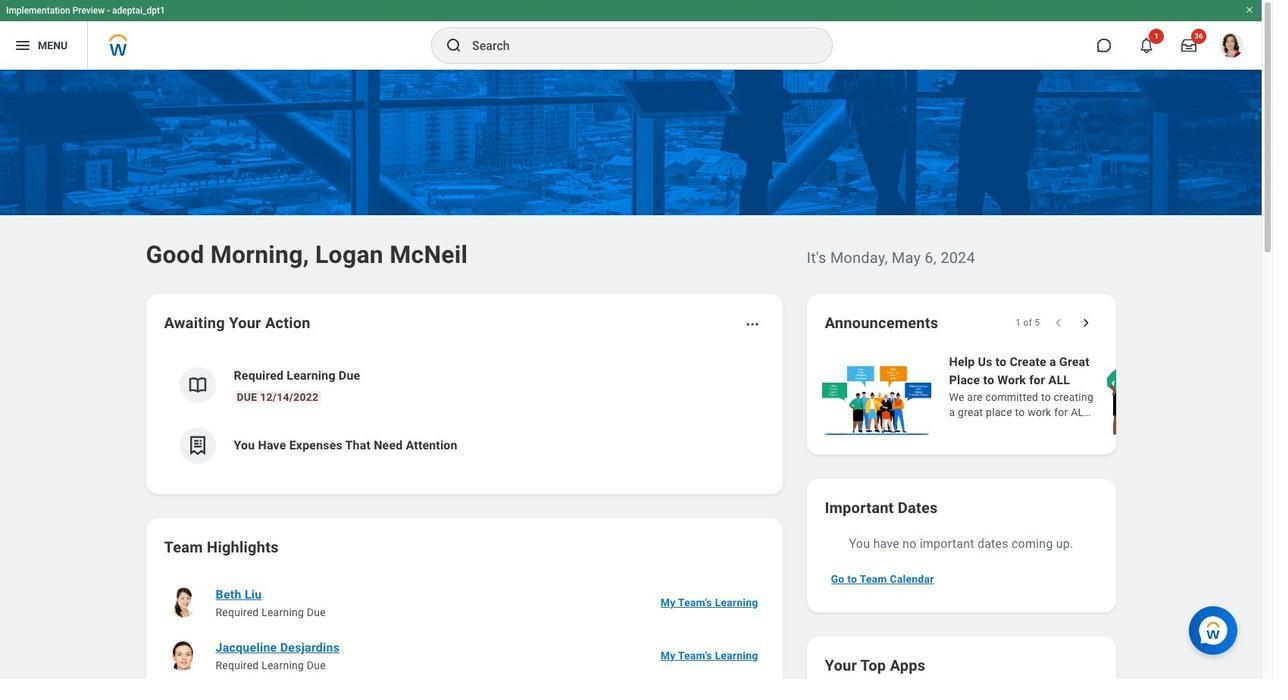 Task type: locate. For each thing, give the bounding box(es) containing it.
banner
[[0, 0, 1262, 70]]

status
[[1016, 317, 1040, 329]]

book open image
[[186, 374, 209, 396]]

notifications large image
[[1139, 38, 1154, 53]]

Search Workday  search field
[[472, 29, 801, 62]]

main content
[[0, 70, 1273, 679]]

related actions image
[[745, 317, 760, 332]]

profile logan mcneil image
[[1219, 33, 1244, 61]]

list
[[819, 352, 1273, 437], [164, 355, 764, 476], [164, 576, 764, 679]]



Task type: describe. For each thing, give the bounding box(es) containing it.
search image
[[445, 36, 463, 55]]

chevron right small image
[[1078, 315, 1093, 330]]

dashboard expenses image
[[186, 434, 209, 457]]

close environment banner image
[[1245, 5, 1254, 14]]

chevron left small image
[[1051, 315, 1066, 330]]

inbox large image
[[1181, 38, 1197, 53]]

justify image
[[14, 36, 32, 55]]



Task type: vqa. For each thing, say whether or not it's contained in the screenshot.
Status
yes



